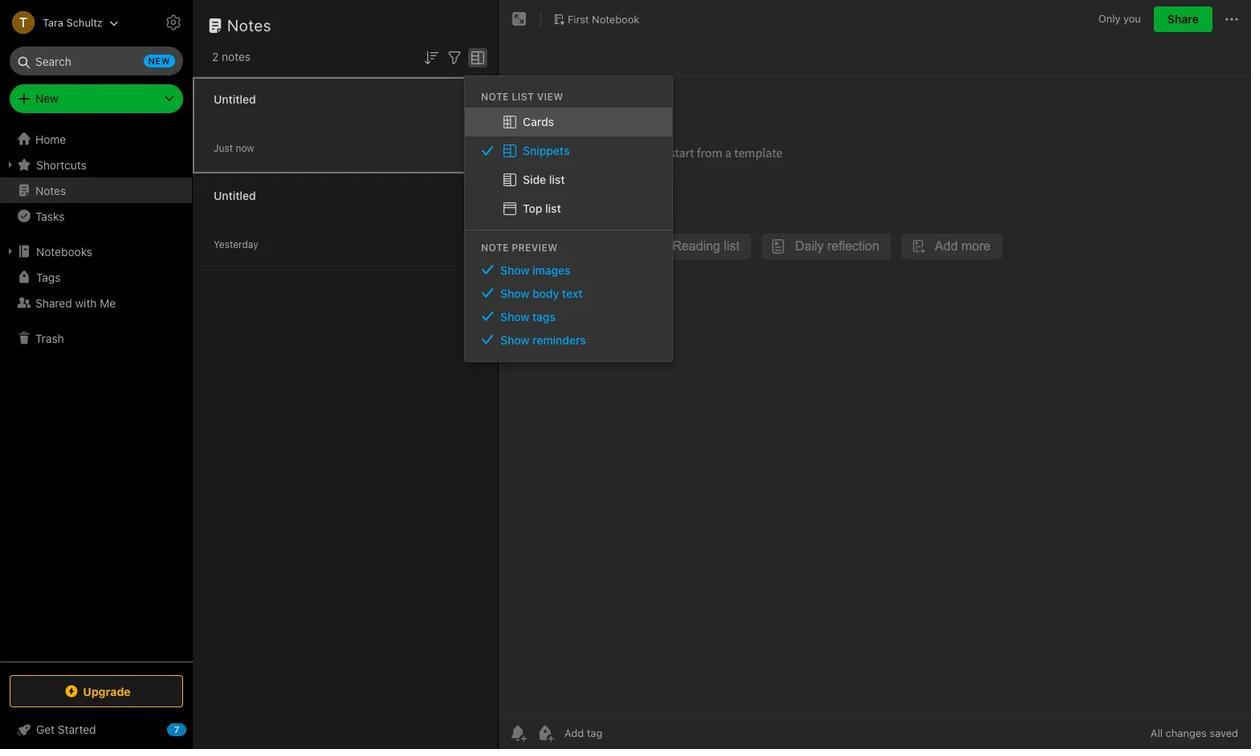 Task type: locate. For each thing, give the bounding box(es) containing it.
side
[[523, 172, 546, 186]]

only you
[[1098, 12, 1141, 25]]

you
[[1123, 12, 1141, 25]]

show down show tags
[[500, 333, 529, 347]]

3 show from the top
[[500, 310, 529, 323]]

first notebook
[[568, 13, 639, 25]]

yesterday
[[214, 238, 258, 250]]

View options field
[[464, 47, 487, 67]]

text
[[562, 286, 583, 300]]

Search text field
[[21, 47, 172, 75]]

list
[[549, 172, 565, 186], [545, 201, 561, 215]]

note for note preview
[[481, 242, 509, 254]]

list right side
[[549, 172, 565, 186]]

get
[[36, 723, 55, 736]]

4 show from the top
[[500, 333, 529, 347]]

show
[[500, 263, 529, 277], [500, 286, 529, 300], [500, 310, 529, 323], [500, 333, 529, 347]]

show down note preview
[[500, 263, 529, 277]]

notebooks link
[[0, 238, 192, 264]]

tree
[[0, 126, 193, 661]]

2
[[212, 50, 219, 63]]

notes link
[[0, 177, 192, 203]]

home link
[[0, 126, 193, 152]]

tasks
[[35, 209, 65, 223]]

new
[[148, 55, 170, 66]]

preview
[[512, 242, 558, 254]]

untitled
[[214, 92, 256, 106], [214, 188, 256, 202]]

upgrade button
[[10, 675, 183, 707]]

show body text link
[[465, 282, 672, 305]]

1 vertical spatial dropdown list menu
[[465, 258, 672, 352]]

only
[[1098, 12, 1121, 25]]

tara schultz
[[43, 16, 103, 29]]

2 show from the top
[[500, 286, 529, 300]]

tags
[[532, 310, 556, 323]]

1 dropdown list menu from the top
[[465, 107, 672, 223]]

top list link
[[465, 194, 672, 223]]

notes
[[227, 16, 271, 35], [35, 183, 66, 197]]

schultz
[[66, 16, 103, 29]]

1 note from the top
[[481, 91, 509, 103]]

show inside 'link'
[[500, 333, 529, 347]]

2 notes
[[212, 50, 251, 63]]

note left preview at the left top of page
[[481, 242, 509, 254]]

just now
[[214, 142, 254, 154]]

1 show from the top
[[500, 263, 529, 277]]

all
[[1151, 727, 1163, 740]]

1 vertical spatial untitled
[[214, 188, 256, 202]]

body
[[532, 286, 559, 300]]

1 vertical spatial notes
[[35, 183, 66, 197]]

shortcuts
[[36, 158, 87, 171]]

list for side list
[[549, 172, 565, 186]]

0 vertical spatial list
[[549, 172, 565, 186]]

get started
[[36, 723, 96, 736]]

notes
[[222, 50, 251, 63]]

cards link
[[465, 107, 672, 136]]

untitled down just now
[[214, 188, 256, 202]]

note left list
[[481, 91, 509, 103]]

note preview
[[481, 242, 558, 254]]

notes up notes on the top of the page
[[227, 16, 271, 35]]

all changes saved
[[1151, 727, 1238, 740]]

show for show tags
[[500, 310, 529, 323]]

show up show tags
[[500, 286, 529, 300]]

0 vertical spatial note
[[481, 91, 509, 103]]

note
[[481, 91, 509, 103], [481, 242, 509, 254]]

0 vertical spatial notes
[[227, 16, 271, 35]]

7
[[174, 724, 179, 735]]

untitled down notes on the top of the page
[[214, 92, 256, 106]]

2 note from the top
[[481, 242, 509, 254]]

1 horizontal spatial notes
[[227, 16, 271, 35]]

1 vertical spatial note
[[481, 242, 509, 254]]

2 dropdown list menu from the top
[[465, 258, 672, 352]]

cards
[[523, 115, 554, 128]]

first notebook button
[[548, 8, 645, 31]]

notes inside notes 'link'
[[35, 183, 66, 197]]

list right top
[[545, 201, 561, 215]]

Note Editor text field
[[499, 77, 1251, 716]]

1 vertical spatial list
[[545, 201, 561, 215]]

show images
[[500, 263, 571, 277]]

dropdown list menu containing cards
[[465, 107, 672, 223]]

show tags
[[500, 310, 556, 323]]

tara
[[43, 16, 63, 29]]

shortcuts button
[[0, 152, 192, 177]]

tags button
[[0, 264, 192, 290]]

show left tags in the left top of the page
[[500, 310, 529, 323]]

notes up tasks
[[35, 183, 66, 197]]

changes
[[1166, 727, 1207, 740]]

side list link
[[465, 165, 672, 194]]

0 vertical spatial untitled
[[214, 92, 256, 106]]

me
[[100, 296, 116, 310]]

0 horizontal spatial notes
[[35, 183, 66, 197]]

Add tag field
[[563, 726, 683, 740]]

dropdown list menu
[[465, 107, 672, 223], [465, 258, 672, 352]]

show for show body text
[[500, 286, 529, 300]]

0 vertical spatial dropdown list menu
[[465, 107, 672, 223]]



Task type: vqa. For each thing, say whether or not it's contained in the screenshot.
Close image
no



Task type: describe. For each thing, give the bounding box(es) containing it.
trash
[[35, 331, 64, 345]]

1 untitled from the top
[[214, 92, 256, 106]]

show for show reminders
[[500, 333, 529, 347]]

images
[[532, 263, 571, 277]]

note list view
[[481, 91, 563, 103]]

tree containing home
[[0, 126, 193, 661]]

upgrade
[[83, 685, 131, 698]]

show for show images
[[500, 263, 529, 277]]

settings image
[[164, 13, 183, 32]]

tags
[[36, 270, 61, 284]]

show body text
[[500, 286, 583, 300]]

snippets link
[[465, 136, 672, 165]]

Account field
[[0, 6, 119, 39]]

new
[[35, 92, 58, 105]]

saved
[[1210, 727, 1238, 740]]

reminders
[[532, 333, 586, 347]]

shared with me
[[35, 296, 116, 310]]

click to collapse image
[[187, 719, 199, 739]]

first
[[568, 13, 589, 25]]

note for note list view
[[481, 91, 509, 103]]

notebook
[[592, 13, 639, 25]]

shared
[[35, 296, 72, 310]]

share
[[1167, 12, 1199, 26]]

Help and Learning task checklist field
[[0, 717, 193, 743]]

add a reminder image
[[508, 723, 528, 743]]

home
[[35, 132, 66, 146]]

side list
[[523, 172, 565, 186]]

tasks button
[[0, 203, 192, 229]]

show tags link
[[465, 305, 672, 328]]

more actions image
[[1222, 10, 1241, 29]]

list for top list
[[545, 201, 561, 215]]

top
[[523, 201, 542, 215]]

show reminders link
[[465, 328, 672, 352]]

cards menu item
[[465, 107, 672, 136]]

expand note image
[[510, 10, 529, 29]]

new search field
[[21, 47, 175, 75]]

top list
[[523, 201, 561, 215]]

view
[[537, 91, 563, 103]]

snippets
[[523, 144, 570, 157]]

with
[[75, 296, 97, 310]]

show images link
[[465, 258, 672, 282]]

note window element
[[499, 0, 1251, 749]]

shared with me link
[[0, 290, 192, 316]]

add tag image
[[536, 723, 555, 743]]

add filters image
[[445, 48, 464, 67]]

just
[[214, 142, 233, 154]]

notebooks
[[36, 245, 92, 258]]

Add filters field
[[445, 47, 464, 67]]

2 untitled from the top
[[214, 188, 256, 202]]

list
[[512, 91, 534, 103]]

share button
[[1154, 6, 1212, 32]]

new button
[[10, 84, 183, 113]]

dropdown list menu containing show images
[[465, 258, 672, 352]]

trash link
[[0, 325, 192, 351]]

started
[[58, 723, 96, 736]]

expand notebooks image
[[4, 245, 17, 258]]

show reminders
[[500, 333, 586, 347]]

More actions field
[[1222, 6, 1241, 32]]

now
[[236, 142, 254, 154]]

Sort options field
[[422, 47, 441, 67]]



